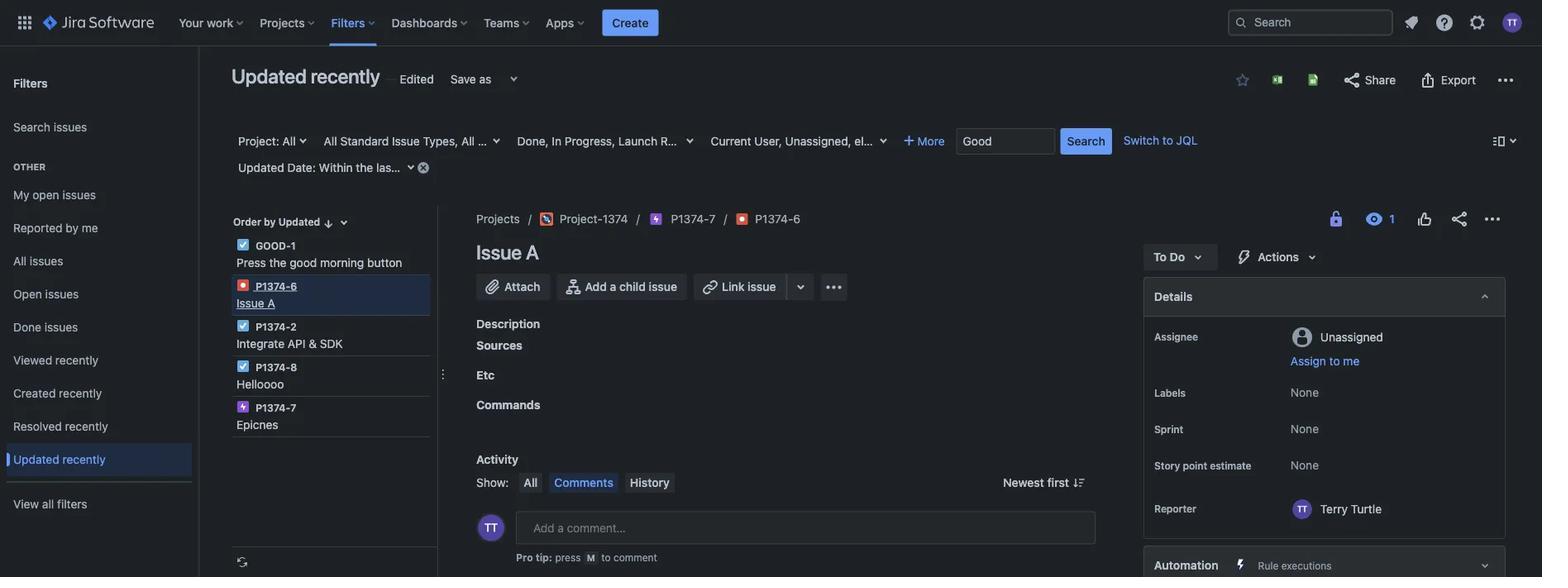 Task type: describe. For each thing, give the bounding box(es) containing it.
help image
[[1435, 13, 1455, 33]]

issues for open issues
[[45, 287, 79, 301]]

sprint
[[1154, 423, 1183, 435]]

link web pages and more image
[[791, 277, 811, 297]]

open issues link
[[7, 278, 192, 311]]

filters button
[[326, 10, 382, 36]]

0 vertical spatial p1374-7
[[671, 212, 716, 226]]

issues for search issues
[[54, 120, 87, 134]]

admins,
[[965, 134, 1007, 148]]

ready,
[[661, 134, 696, 148]]

estimate
[[1210, 460, 1251, 471]]

remove criteria image
[[417, 161, 430, 174]]

issue inside button
[[649, 280, 677, 294]]

search button
[[1061, 128, 1112, 155]]

history
[[630, 476, 670, 490]]

Search issues using keywords text field
[[956, 128, 1056, 155]]

my
[[13, 188, 29, 202]]

sdk
[[320, 337, 343, 351]]

point
[[1183, 460, 1207, 471]]

0 horizontal spatial to
[[601, 552, 611, 564]]

issues inside my open issues link
[[62, 188, 96, 202]]

1 task from the left
[[503, 134, 528, 148]]

1 vertical spatial filters
[[13, 76, 48, 90]]

project-1374
[[560, 212, 628, 226]]

sidebar navigation image
[[180, 66, 217, 99]]

export button
[[1410, 67, 1484, 93]]

description
[[476, 317, 540, 331]]

link issue
[[722, 280, 776, 294]]

open
[[13, 287, 42, 301]]

2 types, from the left
[[562, 134, 597, 148]]

2 none from the top
[[1291, 422, 1319, 436]]

done,                                 in progress,                                 launch ready,                                 launched,                                 test,                                 to do button
[[511, 128, 818, 155]]

to for assign
[[1329, 354, 1340, 368]]

child
[[619, 280, 646, 294]]

apps button
[[541, 10, 591, 36]]

updated recently link
[[7, 443, 192, 476]]

me for assign to me
[[1343, 354, 1360, 368]]

p1374- for issue a
[[256, 280, 290, 292]]

all button
[[519, 473, 543, 493]]

all for all issues
[[13, 254, 27, 268]]

1 horizontal spatial updated recently
[[232, 64, 380, 88]]

issue up week at left top
[[392, 134, 420, 148]]

current user,                                 unassigned,                                 eloisefrancis23,                                 org-admins,                                 terry turtle button
[[704, 128, 1071, 155]]

teams button
[[479, 10, 536, 36]]

task image for press the good morning button
[[236, 238, 250, 251]]

press
[[555, 552, 581, 564]]

unassigned
[[1320, 330, 1383, 344]]

1 vertical spatial issue a
[[236, 296, 275, 310]]

comment
[[614, 552, 657, 564]]

attach button
[[476, 274, 550, 300]]

search for search
[[1067, 134, 1105, 148]]

project: all
[[238, 134, 296, 148]]

link issue button
[[694, 274, 788, 300]]

resolved
[[13, 420, 62, 433]]

epicnes
[[236, 418, 278, 432]]

share link
[[1334, 67, 1404, 93]]

executions
[[1282, 560, 1332, 571]]

issues for all issues
[[30, 254, 63, 268]]

all for all standard issue types,                                 all sub-task issue types,                                 bug,                                 epic,                                 story,                                 task
[[324, 134, 337, 148]]

within
[[319, 161, 353, 174]]

dashboards button
[[387, 10, 474, 36]]

0 vertical spatial bug image
[[735, 213, 749, 226]]

done,
[[517, 134, 549, 148]]

by for reported
[[66, 221, 79, 235]]

by for order
[[264, 216, 276, 228]]

as
[[479, 72, 491, 86]]

issue left progress,
[[531, 134, 559, 148]]

issue inside 'button'
[[748, 280, 776, 294]]

button
[[367, 256, 402, 270]]

turtle inside 'dropdown button'
[[1041, 134, 1071, 148]]

terry turtle
[[1320, 502, 1382, 516]]

a
[[610, 280, 616, 294]]

recently for viewed recently link
[[55, 354, 98, 367]]

appswitcher icon image
[[15, 13, 35, 33]]

m
[[587, 553, 595, 564]]

1 vertical spatial turtle
[[1351, 502, 1382, 516]]

link
[[722, 280, 745, 294]]

switch
[[1124, 134, 1159, 147]]

recently for created recently link
[[59, 387, 102, 400]]

updated date: within the last 1 week
[[238, 161, 435, 174]]

good
[[290, 256, 317, 270]]

reported by me
[[13, 221, 98, 235]]

assignee
[[1154, 331, 1198, 342]]

1374
[[603, 212, 628, 226]]

test,
[[758, 134, 784, 148]]

my open issues
[[13, 188, 96, 202]]

recently for resolved recently 'link'
[[65, 420, 108, 433]]

Search field
[[1228, 10, 1393, 36]]

all for all
[[524, 476, 538, 490]]

filters
[[57, 497, 87, 511]]

project 1374 image
[[540, 213, 553, 226]]

6 inside p1374-6 link
[[793, 212, 801, 226]]

small image
[[1236, 74, 1249, 87]]

p1374- for helloooo
[[256, 361, 290, 373]]

last
[[376, 161, 395, 174]]

order by updated link
[[232, 212, 337, 232]]

recently for updated recently link
[[62, 453, 106, 466]]

etc
[[476, 368, 494, 382]]

morning
[[320, 256, 364, 270]]

me for reported by me
[[82, 221, 98, 235]]

open
[[33, 188, 59, 202]]

0 vertical spatial issue a
[[476, 241, 539, 264]]

automation element
[[1144, 546, 1506, 577]]

0 horizontal spatial epic image
[[236, 400, 250, 413]]

story,
[[657, 134, 688, 148]]

rule
[[1258, 560, 1279, 571]]

updated down project:
[[238, 161, 284, 174]]

0 horizontal spatial do
[[803, 134, 818, 148]]

settings image
[[1468, 13, 1488, 33]]

done issues link
[[7, 311, 192, 344]]

labels
[[1154, 387, 1186, 399]]

share image
[[1450, 209, 1469, 229]]

newest
[[1003, 476, 1044, 490]]

helloooo
[[236, 377, 284, 391]]

order
[[233, 216, 261, 228]]

updated down projects dropdown button
[[232, 64, 307, 88]]

add a child issue button
[[557, 274, 687, 300]]

8
[[290, 361, 297, 373]]

tip:
[[536, 552, 552, 564]]

attach
[[504, 280, 540, 294]]

search image
[[1235, 16, 1248, 29]]

actions image
[[1483, 209, 1503, 229]]

story point estimate
[[1154, 460, 1251, 471]]

integrate api & sdk
[[236, 337, 343, 351]]

other
[[13, 162, 46, 172]]

good-
[[256, 240, 291, 251]]

launch
[[618, 134, 657, 148]]

issue down projects link
[[476, 241, 522, 264]]

vote options: no one has voted for this issue yet. image
[[1415, 209, 1435, 229]]

pro
[[516, 552, 533, 564]]

1 vertical spatial 7
[[290, 402, 296, 413]]

search for search issues
[[13, 120, 50, 134]]

org-
[[942, 134, 965, 148]]

actions button
[[1225, 244, 1332, 270]]

reported
[[13, 221, 63, 235]]

project-1374 link
[[540, 209, 628, 229]]

my open issues link
[[7, 179, 192, 212]]

to do button
[[1144, 244, 1218, 270]]

primary element
[[10, 0, 1228, 46]]

all left sub-
[[461, 134, 475, 148]]



Task type: locate. For each thing, give the bounding box(es) containing it.
all
[[42, 497, 54, 511]]

bug,
[[600, 134, 624, 148]]

0 horizontal spatial the
[[269, 256, 286, 270]]

1 horizontal spatial to
[[1154, 250, 1167, 264]]

none for story point estimate
[[1291, 459, 1319, 472]]

1 horizontal spatial terry
[[1320, 502, 1348, 516]]

projects right work on the top
[[260, 16, 305, 29]]

p1374- down press
[[256, 280, 290, 292]]

p1374- up epicnes
[[256, 402, 290, 413]]

to inside button
[[1329, 354, 1340, 368]]

terry inside 'dropdown button'
[[1010, 134, 1038, 148]]

to right the assign on the right bottom
[[1329, 354, 1340, 368]]

projects inside dropdown button
[[260, 16, 305, 29]]

1 horizontal spatial bug image
[[735, 213, 749, 226]]

user,
[[754, 134, 782, 148]]

reporter
[[1154, 503, 1196, 514]]

epic image left p1374-7 link at the top left
[[650, 213, 663, 226]]

issues right "open"
[[45, 287, 79, 301]]

none for labels
[[1291, 386, 1319, 399]]

2 horizontal spatial to
[[1329, 354, 1340, 368]]

jql
[[1176, 134, 1198, 147]]

issue right child
[[649, 280, 677, 294]]

the
[[356, 161, 373, 174], [269, 256, 286, 270]]

issue
[[392, 134, 420, 148], [531, 134, 559, 148], [476, 241, 522, 264], [236, 296, 264, 310]]

api
[[288, 337, 306, 351]]

0 horizontal spatial p1374-6
[[253, 280, 297, 292]]

bug image
[[735, 213, 749, 226], [236, 279, 250, 292]]

me down my open issues link
[[82, 221, 98, 235]]

p1374- up helloooo
[[256, 361, 290, 373]]

updated inside other group
[[13, 453, 59, 466]]

p1374-6 down press
[[253, 280, 297, 292]]

issues right open on the left of the page
[[62, 188, 96, 202]]

1 up good
[[291, 240, 296, 251]]

1 vertical spatial the
[[269, 256, 286, 270]]

p1374- left copy link to issue icon
[[755, 212, 793, 226]]

p1374-6 up link web pages and more image
[[755, 212, 801, 226]]

0 vertical spatial updated recently
[[232, 64, 380, 88]]

p1374-7 right 1374
[[671, 212, 716, 226]]

1 horizontal spatial turtle
[[1351, 502, 1382, 516]]

updated down resolved on the bottom left of the page
[[13, 453, 59, 466]]

resolved recently link
[[7, 410, 192, 443]]

to inside to do dropdown button
[[1154, 250, 1167, 264]]

1 vertical spatial to
[[1329, 354, 1340, 368]]

save as button
[[442, 66, 500, 93]]

me inside other group
[[82, 221, 98, 235]]

turtle up the 'automation' element
[[1351, 502, 1382, 516]]

recently
[[311, 64, 380, 88], [55, 354, 98, 367], [59, 387, 102, 400], [65, 420, 108, 433], [62, 453, 106, 466]]

search issues
[[13, 120, 87, 134]]

newest first image
[[1073, 476, 1086, 490]]

updated left small image at top
[[278, 216, 320, 228]]

0 vertical spatial projects
[[260, 16, 305, 29]]

0 horizontal spatial updated recently
[[13, 453, 106, 466]]

p1374- for integrate api & sdk
[[256, 321, 290, 332]]

details element
[[1144, 277, 1506, 317]]

p1374- for epicnes
[[256, 402, 290, 413]]

1 horizontal spatial the
[[356, 161, 373, 174]]

search up other at the top left
[[13, 120, 50, 134]]

1 horizontal spatial a
[[526, 241, 539, 264]]

to inside done,                                 in progress,                                 launch ready,                                 launched,                                 test,                                 to do dropdown button
[[787, 134, 800, 148]]

1 horizontal spatial me
[[1343, 354, 1360, 368]]

0 horizontal spatial p1374-7
[[253, 402, 296, 413]]

1 horizontal spatial p1374-6
[[755, 212, 801, 226]]

1 horizontal spatial 6
[[793, 212, 801, 226]]

add app image
[[824, 277, 844, 297]]

recently down viewed recently link
[[59, 387, 102, 400]]

story
[[1154, 460, 1180, 471]]

0 vertical spatial do
[[803, 134, 818, 148]]

more
[[918, 134, 945, 148]]

search inside button
[[1067, 134, 1105, 148]]

p1374- up integrate
[[256, 321, 290, 332]]

updated
[[232, 64, 307, 88], [238, 161, 284, 174], [278, 216, 320, 228], [13, 453, 59, 466]]

updated recently down projects dropdown button
[[232, 64, 380, 88]]

1 vertical spatial updated recently
[[13, 453, 106, 466]]

epic image up epicnes
[[236, 400, 250, 413]]

0 horizontal spatial bug image
[[236, 279, 250, 292]]

0 horizontal spatial turtle
[[1041, 134, 1071, 148]]

turtle right the admins,
[[1041, 134, 1071, 148]]

1 vertical spatial terry
[[1320, 502, 1348, 516]]

0 vertical spatial p1374-6
[[755, 212, 801, 226]]

0 vertical spatial terry
[[1010, 134, 1038, 148]]

add a child issue
[[585, 280, 677, 294]]

to for switch
[[1163, 134, 1173, 147]]

p1374-7 link
[[671, 209, 716, 229]]

1 issue from the left
[[649, 280, 677, 294]]

0 vertical spatial 1
[[398, 161, 404, 174]]

switch to jql link
[[1124, 134, 1198, 147]]

task right story,
[[691, 134, 715, 148]]

projects for projects dropdown button
[[260, 16, 305, 29]]

0 horizontal spatial filters
[[13, 76, 48, 90]]

newest first button
[[993, 473, 1096, 493]]

viewed recently link
[[7, 344, 192, 377]]

1 vertical spatial to
[[1154, 250, 1167, 264]]

open in google sheets image
[[1307, 73, 1320, 86]]

projects button
[[255, 10, 321, 36]]

issue right link
[[748, 280, 776, 294]]

task image up press
[[236, 238, 250, 251]]

the down good-1
[[269, 256, 286, 270]]

jira software image
[[43, 13, 154, 33], [43, 13, 154, 33]]

by inside other group
[[66, 221, 79, 235]]

by
[[264, 216, 276, 228], [66, 221, 79, 235]]

task image for integrate api & sdk
[[236, 319, 250, 332]]

copy link to issue image
[[797, 212, 811, 225]]

0 horizontal spatial 7
[[290, 402, 296, 413]]

menu bar
[[516, 473, 678, 493]]

0 vertical spatial filters
[[331, 16, 365, 29]]

more button
[[898, 128, 951, 155]]

notifications image
[[1402, 13, 1421, 33]]

open in microsoft excel image
[[1271, 73, 1284, 86]]

recently inside 'link'
[[65, 420, 108, 433]]

add
[[585, 280, 607, 294]]

0 horizontal spatial task
[[503, 134, 528, 148]]

&
[[309, 337, 317, 351]]

issues for done issues
[[44, 321, 78, 334]]

your work button
[[174, 10, 250, 36]]

assignee pin to top. only you can see pinned fields. image
[[1201, 330, 1215, 343]]

task image
[[236, 238, 250, 251], [236, 319, 250, 332]]

Add a comment… field
[[516, 511, 1096, 545]]

0 horizontal spatial projects
[[260, 16, 305, 29]]

2 vertical spatial to
[[601, 552, 611, 564]]

search left switch
[[1067, 134, 1105, 148]]

0 vertical spatial a
[[526, 241, 539, 264]]

all up "open"
[[13, 254, 27, 268]]

banner
[[0, 0, 1542, 46]]

terry up the 'automation' element
[[1320, 502, 1348, 516]]

updated recently down resolved recently
[[13, 453, 106, 466]]

to right test,
[[787, 134, 800, 148]]

1 horizontal spatial projects
[[476, 212, 520, 226]]

2 issue from the left
[[748, 280, 776, 294]]

save
[[450, 72, 476, 86]]

1 horizontal spatial by
[[264, 216, 276, 228]]

0 horizontal spatial me
[[82, 221, 98, 235]]

all up date:
[[282, 134, 296, 148]]

issues up my open issues
[[54, 120, 87, 134]]

done,                                 in progress,                                 launch ready,                                 launched,                                 test,                                 to do
[[517, 134, 818, 148]]

1 vertical spatial p1374-7
[[253, 402, 296, 413]]

comments button
[[549, 473, 618, 493]]

0 horizontal spatial search
[[13, 120, 50, 134]]

7 down 8
[[290, 402, 296, 413]]

p1374-6 link
[[755, 209, 801, 229]]

recently up created recently
[[55, 354, 98, 367]]

comments
[[554, 476, 613, 490]]

7 left p1374-6 link
[[709, 212, 716, 226]]

projects left project 1374 icon
[[476, 212, 520, 226]]

issues up open issues
[[30, 254, 63, 268]]

eloisefrancis23,
[[855, 134, 939, 148]]

issues up viewed recently
[[44, 321, 78, 334]]

task left in
[[503, 134, 528, 148]]

recently down created recently link
[[65, 420, 108, 433]]

task image
[[236, 360, 250, 373]]

1 types, from the left
[[423, 134, 458, 148]]

6
[[793, 212, 801, 226], [290, 280, 297, 292]]

0 horizontal spatial a
[[267, 296, 275, 310]]

viewed
[[13, 354, 52, 367]]

activity
[[476, 453, 518, 466]]

0 vertical spatial 7
[[709, 212, 716, 226]]

by right reported
[[66, 221, 79, 235]]

0 vertical spatial turtle
[[1041, 134, 1071, 148]]

apps
[[546, 16, 574, 29]]

6 down good
[[290, 280, 297, 292]]

story point estimate pin to top. only you can see pinned fields. image
[[1158, 472, 1171, 485]]

none
[[1291, 386, 1319, 399], [1291, 422, 1319, 436], [1291, 459, 1319, 472]]

1 right last
[[398, 161, 404, 174]]

banner containing your work
[[0, 0, 1542, 46]]

issue a down projects link
[[476, 241, 539, 264]]

labels pin to top. only you can see pinned fields. image
[[1189, 386, 1202, 399]]

bug image left p1374-6 link
[[735, 213, 749, 226]]

sub-
[[478, 134, 503, 148]]

0 vertical spatial me
[[82, 221, 98, 235]]

issues inside all issues link
[[30, 254, 63, 268]]

0 vertical spatial the
[[356, 161, 373, 174]]

0 vertical spatial to
[[1163, 134, 1173, 147]]

history button
[[625, 473, 675, 493]]

0 horizontal spatial issue a
[[236, 296, 275, 310]]

1 horizontal spatial do
[[1170, 250, 1185, 264]]

small image
[[322, 217, 335, 230]]

types, right in
[[562, 134, 597, 148]]

open issues
[[13, 287, 79, 301]]

1 vertical spatial p1374-6
[[253, 280, 297, 292]]

0 vertical spatial to
[[787, 134, 800, 148]]

0 vertical spatial epic image
[[650, 213, 663, 226]]

p1374-7 up epicnes
[[253, 402, 296, 413]]

to up details
[[1154, 250, 1167, 264]]

issues inside search issues link
[[54, 120, 87, 134]]

filters right projects dropdown button
[[331, 16, 365, 29]]

1 none from the top
[[1291, 386, 1319, 399]]

issue a up p1374-2
[[236, 296, 275, 310]]

projects for projects link
[[476, 212, 520, 226]]

0 vertical spatial 6
[[793, 212, 801, 226]]

to left jql
[[1163, 134, 1173, 147]]

1 horizontal spatial search
[[1067, 134, 1105, 148]]

0 horizontal spatial issue
[[649, 280, 677, 294]]

assign to me
[[1291, 354, 1360, 368]]

1 vertical spatial task image
[[236, 319, 250, 332]]

all right show:
[[524, 476, 538, 490]]

1 horizontal spatial 7
[[709, 212, 716, 226]]

0 horizontal spatial by
[[66, 221, 79, 235]]

0 vertical spatial task image
[[236, 238, 250, 251]]

0 vertical spatial none
[[1291, 386, 1319, 399]]

save as
[[450, 72, 491, 86]]

a up 'attach'
[[526, 241, 539, 264]]

epic,
[[628, 134, 654, 148]]

do
[[803, 134, 818, 148], [1170, 250, 1185, 264]]

p1374-7
[[671, 212, 716, 226], [253, 402, 296, 413]]

do up details
[[1170, 250, 1185, 264]]

task image up integrate
[[236, 319, 250, 332]]

create button
[[602, 10, 659, 36]]

all standard issue types,                                 all sub-task issue types,                                 bug,                                 epic,                                 story,                                 task
[[324, 134, 715, 148]]

filters inside filters dropdown button
[[331, 16, 365, 29]]

3 none from the top
[[1291, 459, 1319, 472]]

all inside all button
[[524, 476, 538, 490]]

1 vertical spatial a
[[267, 296, 275, 310]]

launched,
[[699, 134, 755, 148]]

1 horizontal spatial issue
[[748, 280, 776, 294]]

terry right the admins,
[[1010, 134, 1038, 148]]

actions
[[1258, 250, 1299, 264]]

1 vertical spatial 1
[[291, 240, 296, 251]]

issue up p1374-2
[[236, 296, 264, 310]]

the left last
[[356, 161, 373, 174]]

week
[[407, 161, 435, 174]]

issues inside done issues link
[[44, 321, 78, 334]]

issues inside open issues link
[[45, 287, 79, 301]]

first
[[1047, 476, 1069, 490]]

2 task from the left
[[691, 134, 715, 148]]

1 vertical spatial me
[[1343, 354, 1360, 368]]

create
[[612, 16, 649, 29]]

1 horizontal spatial 1
[[398, 161, 404, 174]]

1 horizontal spatial epic image
[[650, 213, 663, 226]]

1 vertical spatial none
[[1291, 422, 1319, 436]]

p1374-6
[[755, 212, 801, 226], [253, 280, 297, 292]]

updated recently inside other group
[[13, 453, 106, 466]]

1 task image from the top
[[236, 238, 250, 251]]

2 task image from the top
[[236, 319, 250, 332]]

profile image of terry turtle image
[[478, 515, 504, 541]]

all up the within
[[324, 134, 337, 148]]

epic image
[[650, 213, 663, 226], [236, 400, 250, 413]]

switch to jql
[[1124, 134, 1198, 147]]

assign
[[1291, 354, 1326, 368]]

created recently
[[13, 387, 102, 400]]

0 horizontal spatial 6
[[290, 280, 297, 292]]

done
[[13, 321, 41, 334]]

0 horizontal spatial to
[[787, 134, 800, 148]]

your profile and settings image
[[1503, 13, 1522, 33]]

do right test,
[[803, 134, 818, 148]]

created
[[13, 387, 56, 400]]

0 horizontal spatial types,
[[423, 134, 458, 148]]

1 vertical spatial 6
[[290, 280, 297, 292]]

types, up remove criteria image
[[423, 134, 458, 148]]

projects link
[[476, 209, 520, 229]]

p1374-8
[[253, 361, 297, 373]]

2 vertical spatial none
[[1291, 459, 1319, 472]]

to right m
[[601, 552, 611, 564]]

progress,
[[565, 134, 615, 148]]

by right order on the top left
[[264, 216, 276, 228]]

other group
[[7, 144, 192, 481]]

to
[[1163, 134, 1173, 147], [1329, 354, 1340, 368], [601, 552, 611, 564]]

1 vertical spatial do
[[1170, 250, 1185, 264]]

reporter pin to top. only you can see pinned fields. image
[[1200, 502, 1213, 515]]

6 up link web pages and more image
[[793, 212, 801, 226]]

0 horizontal spatial terry
[[1010, 134, 1038, 148]]

export
[[1441, 73, 1476, 87]]

1 vertical spatial bug image
[[236, 279, 250, 292]]

project:
[[238, 134, 279, 148]]

1 horizontal spatial p1374-7
[[671, 212, 716, 226]]

issue a
[[476, 241, 539, 264], [236, 296, 275, 310]]

1 horizontal spatial task
[[691, 134, 715, 148]]

p1374- right 1374
[[671, 212, 709, 226]]

a
[[526, 241, 539, 264], [267, 296, 275, 310]]

rule executions
[[1258, 560, 1332, 571]]

1 horizontal spatial to
[[1163, 134, 1173, 147]]

1 vertical spatial projects
[[476, 212, 520, 226]]

1 vertical spatial epic image
[[236, 400, 250, 413]]

1 horizontal spatial types,
[[562, 134, 597, 148]]

1 horizontal spatial filters
[[331, 16, 365, 29]]

menu bar containing all
[[516, 473, 678, 493]]

2
[[290, 321, 297, 332]]

1 horizontal spatial issue a
[[476, 241, 539, 264]]

me inside button
[[1343, 354, 1360, 368]]

recently down filters dropdown button
[[311, 64, 380, 88]]

dashboards
[[392, 16, 457, 29]]

all inside all issues link
[[13, 254, 27, 268]]

filters up 'search issues'
[[13, 76, 48, 90]]

recently down resolved recently 'link'
[[62, 453, 106, 466]]

a up p1374-2
[[267, 296, 275, 310]]

sources
[[476, 339, 522, 352]]

press
[[236, 256, 266, 270]]

unassigned,
[[785, 134, 851, 148]]

me down unassigned
[[1343, 354, 1360, 368]]

press the good morning button
[[236, 256, 402, 270]]

your
[[179, 16, 204, 29]]

bug image down press
[[236, 279, 250, 292]]

0 horizontal spatial 1
[[291, 240, 296, 251]]



Task type: vqa. For each thing, say whether or not it's contained in the screenshot.
right Me
yes



